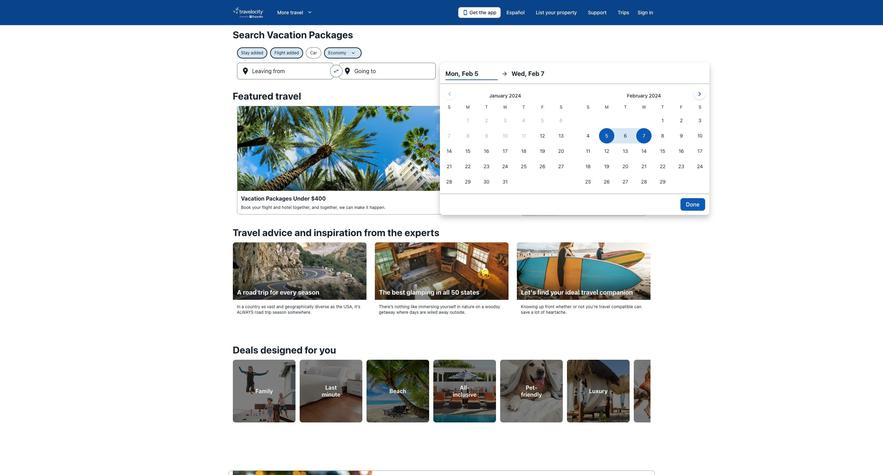 Task type: vqa. For each thing, say whether or not it's contained in the screenshot.
Looking
no



Task type: locate. For each thing, give the bounding box(es) containing it.
travelocity logo image
[[233, 7, 264, 18]]

next image
[[647, 385, 655, 393]]

main content
[[0, 25, 884, 475]]

next month image
[[696, 90, 704, 98]]

previous month image
[[446, 90, 454, 98]]

download the app button image
[[463, 10, 469, 15]]



Task type: describe. For each thing, give the bounding box(es) containing it.
previous image
[[229, 385, 237, 393]]

travel advice and inspiration from the experts region
[[229, 223, 655, 328]]

featured travel region
[[229, 86, 655, 223]]

swap origin and destination values image
[[333, 68, 340, 74]]



